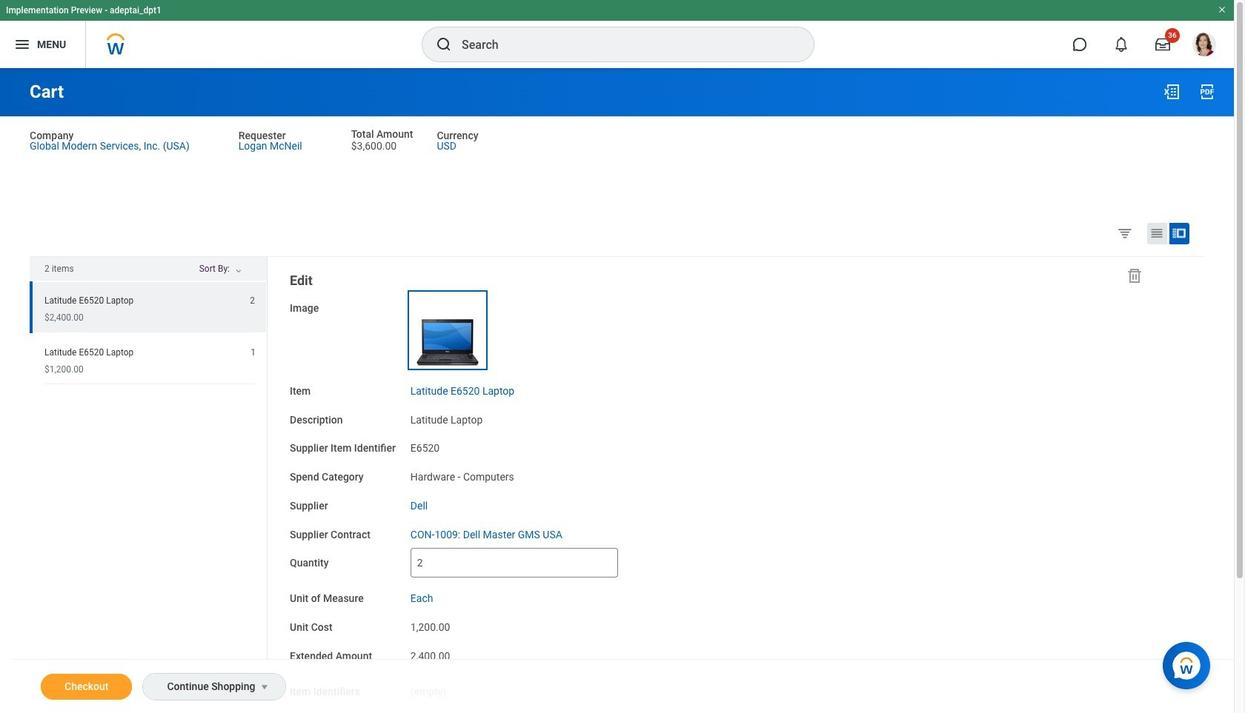 Task type: vqa. For each thing, say whether or not it's contained in the screenshot.
arrow down icon
yes



Task type: describe. For each thing, give the bounding box(es) containing it.
navigation pane region
[[268, 257, 1163, 714]]

hardware - computers element
[[411, 469, 514, 484]]

notifications large image
[[1114, 37, 1129, 52]]

justify image
[[13, 36, 31, 53]]

item list list box
[[30, 282, 267, 385]]

toggle to grid view image
[[1150, 226, 1165, 241]]

chevron down image
[[230, 268, 248, 279]]

close environment banner image
[[1218, 5, 1227, 14]]



Task type: locate. For each thing, give the bounding box(es) containing it.
main content
[[0, 68, 1234, 714]]

profile logan mcneil image
[[1193, 33, 1217, 59]]

region
[[30, 257, 268, 714]]

caret down image
[[256, 682, 274, 694]]

export to excel image
[[1163, 83, 1181, 101]]

Toggle to List Detail view radio
[[1170, 223, 1190, 245]]

delete image
[[1126, 267, 1144, 285]]

select to filter grid data image
[[1117, 225, 1134, 241]]

banner
[[0, 0, 1234, 68]]

None text field
[[411, 549, 618, 579]]

arrow down image
[[248, 265, 265, 275]]

none text field inside navigation pane "region"
[[411, 549, 618, 579]]

search image
[[435, 36, 453, 53]]

view printable version (pdf) image
[[1199, 83, 1217, 101]]

Toggle to Grid view radio
[[1148, 223, 1168, 245]]

Search Workday  search field
[[462, 28, 784, 61]]

option group
[[1114, 222, 1201, 248]]

inbox large image
[[1156, 37, 1171, 52]]

e6520.jpg image
[[411, 293, 485, 368]]

toggle to list detail view image
[[1172, 226, 1187, 241]]



